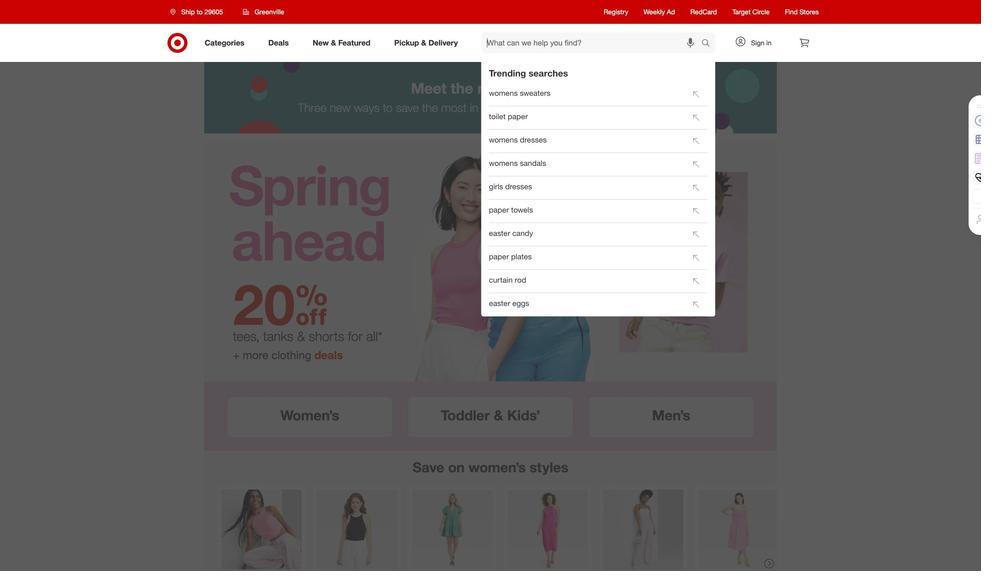 Task type: describe. For each thing, give the bounding box(es) containing it.
carousel region
[[204, 452, 783, 572]]

women's value tiny tank top - wild fable™ pink s image
[[222, 490, 302, 570]]

women's midi smoked sundress - a new day™ pink striped m image
[[699, 490, 779, 570]]

target circle image
[[204, 62, 777, 134]]

women's knit plisse midi shift dress - a new day™ hot pink m image
[[508, 490, 588, 570]]

women's flutter short sleeve mini skater dress - universal thread™ green xl image
[[413, 490, 493, 570]]

women's tube top - wild fable™ fresh white s image
[[603, 490, 684, 570]]

women's slim fit ribbed high neck tank top - a new day™ black/white xs image
[[317, 490, 397, 570]]



Task type: locate. For each thing, give the bounding box(es) containing it.
What can we help you find? suggestions appear below search field
[[482, 32, 704, 53]]

spring ahead image
[[204, 143, 777, 382]]



Task type: vqa. For each thing, say whether or not it's contained in the screenshot.
WOMEN'S FLUTTER SHORT SLEEVE MINI SKATER DRESS - UNIVERSAL THREAD™ GREEN XL image
yes



